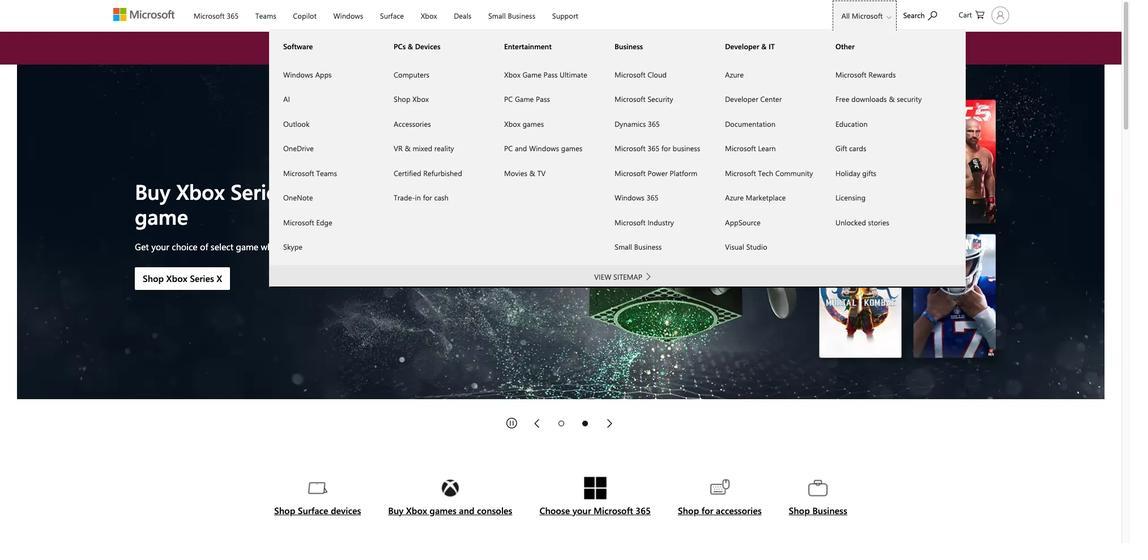 Task type: vqa. For each thing, say whether or not it's contained in the screenshot.


Task type: locate. For each thing, give the bounding box(es) containing it.
your
[[151, 241, 169, 253], [573, 505, 591, 517]]

small business inside business element
[[615, 242, 662, 252]]

your for get
[[151, 241, 169, 253]]

365 inside microsoft 365 for business link
[[648, 143, 659, 153]]

x down select at the left of the page
[[217, 273, 222, 285]]

microsoft for microsoft teams
[[283, 168, 314, 178]]

1 vertical spatial for
[[423, 193, 432, 202]]

0 vertical spatial azure
[[725, 69, 744, 79]]

game up pc game pass
[[523, 69, 542, 79]]

0 vertical spatial pc
[[504, 94, 513, 104]]

reality
[[434, 143, 454, 153]]

a left new
[[341, 241, 345, 253]]

1 horizontal spatial games
[[523, 119, 544, 128]]

business heading
[[601, 31, 712, 62]]

2 vertical spatial series
[[190, 273, 214, 285]]

game up xbox games
[[515, 94, 534, 104]]

microsoft 365
[[194, 11, 239, 20]]

0 vertical spatial and
[[515, 143, 527, 153]]

developer for developer center
[[725, 94, 758, 104]]

choice
[[172, 241, 198, 253]]

computers
[[394, 69, 429, 79]]

buy inside buy xbox series x, get a free game
[[135, 177, 170, 205]]

small business link down the industry
[[601, 235, 712, 259]]

0 vertical spatial game
[[135, 202, 188, 230]]

tech
[[758, 168, 773, 178]]

x left console.
[[415, 241, 421, 253]]

developer left it
[[725, 41, 759, 51]]

microsoft for microsoft cloud
[[615, 69, 646, 79]]

games left consoles
[[430, 505, 457, 517]]

1 horizontal spatial series
[[231, 177, 286, 205]]

365 inside choose your microsoft 365 link
[[636, 505, 651, 517]]

1 vertical spatial game
[[515, 94, 534, 104]]

of
[[200, 241, 208, 253]]

for inside the pcs & devices element
[[423, 193, 432, 202]]

developer up documentation
[[725, 94, 758, 104]]

x
[[415, 241, 421, 253], [217, 273, 222, 285]]

windows inside business element
[[615, 193, 645, 202]]

small business link
[[483, 1, 541, 28], [601, 235, 712, 259]]

surface left devices
[[298, 505, 328, 517]]

1 horizontal spatial buy
[[388, 505, 404, 517]]

&
[[408, 41, 413, 51], [761, 41, 767, 51], [889, 94, 895, 104], [405, 143, 411, 153], [529, 168, 535, 178]]

1 vertical spatial small
[[615, 242, 632, 252]]

0 horizontal spatial games
[[430, 505, 457, 517]]

unlocked stories
[[836, 217, 889, 227]]

0 vertical spatial series
[[231, 177, 286, 205]]

trade-in for cash
[[394, 193, 449, 202]]

business
[[508, 11, 535, 20], [615, 41, 643, 51], [634, 242, 662, 252], [812, 505, 847, 517]]

and
[[515, 143, 527, 153], [459, 505, 475, 517]]

0 vertical spatial small
[[488, 11, 506, 20]]

small for deals
[[488, 11, 506, 20]]

certified
[[394, 168, 421, 178]]

365 inside microsoft 365 link
[[227, 11, 239, 20]]

microsoft inside "dropdown button"
[[852, 11, 883, 20]]

pc up xbox games
[[504, 94, 513, 104]]

onenote
[[283, 193, 313, 202]]

1 vertical spatial pc
[[504, 143, 513, 153]]

0 horizontal spatial and
[[459, 505, 475, 517]]

0 horizontal spatial x
[[217, 273, 222, 285]]

& right vr
[[405, 143, 411, 153]]

developer center link
[[712, 87, 822, 111]]

1 developer from the top
[[725, 41, 759, 51]]

a right get
[[353, 177, 364, 205]]

as
[[607, 42, 615, 54]]

business
[[673, 143, 700, 153]]

microsoft for microsoft edge
[[283, 217, 314, 227]]

game left when
[[236, 241, 258, 253]]

surface
[[380, 11, 404, 20], [298, 505, 328, 517]]

series left x,
[[231, 177, 286, 205]]

windows inside 'link'
[[529, 143, 559, 153]]

1 vertical spatial buy
[[135, 177, 170, 205]]

shop for shop business
[[789, 505, 810, 517]]

and inside 'link'
[[515, 143, 527, 153]]

1 vertical spatial surface
[[298, 505, 328, 517]]

movies
[[504, 168, 527, 178]]

shop xbox series x link
[[135, 268, 230, 290]]

your right get
[[151, 241, 169, 253]]

pcs & devices element
[[380, 61, 491, 210]]

get
[[135, 241, 149, 253]]

series inside shop xbox series x link
[[190, 273, 214, 285]]

1 pc from the top
[[504, 94, 513, 104]]

small business for microsoft industry
[[615, 242, 662, 252]]

copilot
[[293, 11, 317, 20]]

games down the xbox games link
[[561, 143, 582, 153]]

0 horizontal spatial your
[[151, 241, 169, 253]]

for left accessories
[[702, 505, 713, 517]]

surface inside surface link
[[380, 11, 404, 20]]

community
[[775, 168, 813, 178]]

later.
[[554, 42, 574, 54]]

pc and windows games link
[[491, 136, 601, 161]]

microsoft for microsoft industry
[[615, 217, 646, 227]]

windows up software heading
[[333, 11, 363, 20]]

pc for pc game pass
[[504, 94, 513, 104]]

visual studio
[[725, 242, 767, 252]]

game
[[135, 202, 188, 230], [236, 241, 258, 253]]

2 horizontal spatial buy
[[496, 42, 512, 54]]

and down xbox games
[[515, 143, 527, 153]]

you
[[285, 241, 300, 253]]

series inside buy xbox series x, get a free game
[[231, 177, 286, 205]]

microsoft 365 for business link
[[601, 136, 712, 161]]

education
[[836, 119, 868, 128]]

1 horizontal spatial a
[[353, 177, 364, 205]]

small business
[[488, 11, 535, 20], [615, 242, 662, 252]]

0 vertical spatial developer
[[725, 41, 759, 51]]

0 vertical spatial teams
[[255, 11, 276, 20]]

pass
[[544, 69, 558, 79], [536, 94, 550, 104]]

shop for shop for accessories
[[678, 505, 699, 517]]

azure up appsource
[[725, 193, 744, 202]]

search button
[[898, 2, 942, 27]]

azure marketplace
[[725, 193, 786, 202]]

for inside business element
[[661, 143, 671, 153]]

0 vertical spatial pass
[[544, 69, 558, 79]]

1 vertical spatial games
[[561, 143, 582, 153]]

1 horizontal spatial and
[[515, 143, 527, 153]]

industry
[[648, 217, 674, 227]]

downloads
[[851, 94, 887, 104]]

for left business
[[661, 143, 671, 153]]

for right "in"
[[423, 193, 432, 202]]

365 inside windows 365 link
[[647, 193, 658, 202]]

1 azure from the top
[[725, 69, 744, 79]]

0 horizontal spatial game
[[135, 202, 188, 230]]

vr
[[394, 143, 403, 153]]

education link
[[822, 111, 932, 136]]

1 vertical spatial azure
[[725, 193, 744, 202]]

1 horizontal spatial surface
[[380, 11, 404, 20]]

windows down the xbox games link
[[529, 143, 559, 153]]

teams
[[255, 11, 276, 20], [316, 168, 337, 178]]

xbox game pass ultimate
[[504, 69, 587, 79]]

pay
[[536, 42, 551, 54]]

1 horizontal spatial your
[[573, 505, 591, 517]]

business inside business element
[[634, 242, 662, 252]]

free
[[370, 177, 407, 205]]

& left it
[[761, 41, 767, 51]]

shop for shop xbox series x
[[143, 273, 164, 285]]

microsoft power platform
[[615, 168, 697, 178]]

365 inside dynamics 365 link
[[648, 119, 660, 128]]

& for vr & mixed reality
[[405, 143, 411, 153]]

business for shop business link
[[812, 505, 847, 517]]

games down pc game pass
[[523, 119, 544, 128]]

1 vertical spatial teams
[[316, 168, 337, 178]]

teams link
[[250, 1, 281, 28]]

2 pc from the top
[[504, 143, 513, 153]]

ai
[[283, 94, 290, 104]]

developer inside developer center link
[[725, 94, 758, 104]]

shop xbox
[[394, 94, 429, 104]]

business for deals small business "link"
[[508, 11, 535, 20]]

cloud
[[648, 69, 667, 79]]

2 developer from the top
[[725, 94, 758, 104]]

documentation
[[725, 119, 776, 128]]

ultimate
[[560, 69, 587, 79]]

1 horizontal spatial small business link
[[601, 235, 712, 259]]

marketplace
[[746, 193, 786, 202]]

xbox inside the pcs & devices element
[[412, 94, 429, 104]]

2 horizontal spatial games
[[561, 143, 582, 153]]

small
[[488, 11, 506, 20], [615, 242, 632, 252]]

0 vertical spatial for
[[661, 143, 671, 153]]

0 horizontal spatial small business
[[488, 11, 535, 20]]

1 horizontal spatial teams
[[316, 168, 337, 178]]

& left tv in the top of the page
[[529, 168, 535, 178]]

small right deals
[[488, 11, 506, 20]]

small business link up entertainment
[[483, 1, 541, 28]]

0 vertical spatial surface
[[380, 11, 404, 20]]

0 vertical spatial buy
[[496, 42, 512, 54]]

small business for deals
[[488, 11, 535, 20]]

1 vertical spatial small business link
[[601, 235, 712, 259]]

pass left ultimate
[[544, 69, 558, 79]]

& left security
[[889, 94, 895, 104]]

microsoft inside other element
[[836, 69, 866, 79]]

windows up microsoft industry
[[615, 193, 645, 202]]

tv
[[537, 168, 546, 178]]

0 horizontal spatial small business link
[[483, 1, 541, 28]]

skype link
[[270, 235, 380, 259]]

consoles
[[477, 505, 512, 517]]

365 for windows 365
[[647, 193, 658, 202]]

0 horizontal spatial buy
[[135, 177, 170, 205]]

pc and windows games
[[504, 143, 582, 153]]

shop business link
[[789, 504, 847, 518]]

0 horizontal spatial small
[[488, 11, 506, 20]]

your right choose
[[573, 505, 591, 517]]

pc up movies
[[504, 143, 513, 153]]

onenote link
[[270, 185, 380, 210]]

azure for azure marketplace
[[725, 193, 744, 202]]

azure up developer center at the top right of the page
[[725, 69, 744, 79]]

365
[[227, 11, 239, 20], [648, 119, 660, 128], [648, 143, 659, 153], [647, 193, 658, 202], [636, 505, 651, 517]]

1 horizontal spatial game
[[236, 241, 258, 253]]

0 horizontal spatial series
[[190, 273, 214, 285]]

microsoft for microsoft learn
[[725, 143, 756, 153]]

1 vertical spatial x
[[217, 273, 222, 285]]

holiday
[[836, 168, 860, 178]]

small up view sitemap link
[[615, 242, 632, 252]]

shop for shop surface devices
[[274, 505, 295, 517]]

pc inside 'link'
[[504, 143, 513, 153]]

microsoft tech community link
[[712, 161, 822, 185]]

entertainment
[[504, 41, 552, 51]]

a inside buy xbox series x, get a free game
[[353, 177, 364, 205]]

center
[[760, 94, 782, 104]]

1 vertical spatial pass
[[536, 94, 550, 104]]

0 horizontal spatial teams
[[255, 11, 276, 20]]

now,
[[514, 42, 534, 54]]

series down of
[[190, 273, 214, 285]]

1 vertical spatial a
[[341, 241, 345, 253]]

developer inside developer & it 'heading'
[[725, 41, 759, 51]]

1 horizontal spatial small
[[615, 242, 632, 252]]

2 horizontal spatial series
[[389, 241, 413, 253]]

onedrive link
[[270, 136, 380, 161]]

choose your microsoft 365
[[540, 505, 651, 517]]

shop inside the pcs & devices element
[[394, 94, 410, 104]]

copilot link
[[288, 1, 322, 28]]

pass for pc game pass
[[536, 94, 550, 104]]

pass down xbox game pass ultimate link
[[536, 94, 550, 104]]

0 vertical spatial a
[[353, 177, 364, 205]]

1 horizontal spatial small business
[[615, 242, 662, 252]]

1 horizontal spatial x
[[415, 241, 421, 253]]

1 vertical spatial your
[[573, 505, 591, 517]]

small business down microsoft industry
[[615, 242, 662, 252]]

series left console.
[[389, 241, 413, 253]]

business inside shop business link
[[812, 505, 847, 517]]

windows inside software element
[[283, 69, 313, 79]]

2 vertical spatial games
[[430, 505, 457, 517]]

1 vertical spatial small business
[[615, 242, 662, 252]]

microsoft 365 for business
[[615, 143, 700, 153]]

small business up now, at the top left of the page
[[488, 11, 535, 20]]

azure for azure
[[725, 69, 744, 79]]

2 vertical spatial for
[[702, 505, 713, 517]]

2 vertical spatial buy
[[388, 505, 404, 517]]

teams down the onedrive link
[[316, 168, 337, 178]]

games inside the xbox games link
[[523, 119, 544, 128]]

teams inside teams link
[[255, 11, 276, 20]]

1 vertical spatial developer
[[725, 94, 758, 104]]

series for x,
[[231, 177, 286, 205]]

shop
[[394, 94, 410, 104], [143, 273, 164, 285], [274, 505, 295, 517], [678, 505, 699, 517], [789, 505, 810, 517]]

devices
[[331, 505, 361, 517]]

small inside business element
[[615, 242, 632, 252]]

& for movies & tv
[[529, 168, 535, 178]]

0 horizontal spatial surface
[[298, 505, 328, 517]]

surface inside shop surface devices link
[[298, 505, 328, 517]]

microsoft cloud link
[[601, 62, 712, 87]]

windows left apps
[[283, 69, 313, 79]]

2 azure from the top
[[725, 193, 744, 202]]

& inside entertainment element
[[529, 168, 535, 178]]

0 vertical spatial games
[[523, 119, 544, 128]]

teams left copilot
[[255, 11, 276, 20]]

shop for shop xbox
[[394, 94, 410, 104]]

1 horizontal spatial for
[[661, 143, 671, 153]]

0 horizontal spatial for
[[423, 193, 432, 202]]

0 vertical spatial your
[[151, 241, 169, 253]]

pc game pass link
[[491, 87, 601, 111]]

power
[[648, 168, 668, 178]]

deals link
[[449, 1, 477, 28]]

0 vertical spatial small business link
[[483, 1, 541, 28]]

developer & it element
[[712, 61, 822, 259]]

surface up pcs on the left top
[[380, 11, 404, 20]]

game up get
[[135, 202, 188, 230]]

1 vertical spatial and
[[459, 505, 475, 517]]

0 vertical spatial game
[[523, 69, 542, 79]]

and left consoles
[[459, 505, 475, 517]]

business element
[[601, 61, 712, 259]]

& right pcs on the left top
[[408, 41, 413, 51]]

0 vertical spatial small business
[[488, 11, 535, 20]]

shop
[[452, 42, 472, 54]]

other
[[836, 41, 855, 51]]



Task type: describe. For each thing, give the bounding box(es) containing it.
business inside business heading
[[615, 41, 643, 51]]

your for choose
[[573, 505, 591, 517]]

microsoft image
[[113, 8, 174, 21]]

pc for pc and windows games
[[504, 143, 513, 153]]

other heading
[[822, 31, 932, 62]]

view sitemap
[[594, 272, 642, 281]]

visual
[[725, 242, 744, 252]]

security
[[897, 94, 922, 104]]

365 for microsoft 365
[[227, 11, 239, 20]]

certified refurbished link
[[380, 161, 491, 185]]

pcs & devices heading
[[380, 31, 491, 62]]

x,
[[292, 177, 310, 205]]

2 horizontal spatial for
[[702, 505, 713, 517]]

business for microsoft industry's small business "link"
[[634, 242, 662, 252]]

0 horizontal spatial a
[[341, 241, 345, 253]]

other element
[[822, 61, 932, 235]]

all microsoft
[[842, 11, 883, 20]]

games inside pc and windows games 'link'
[[561, 143, 582, 153]]

now:
[[474, 42, 494, 54]]

game for xbox
[[523, 69, 542, 79]]

microsoft learn link
[[712, 136, 822, 161]]

merry reasons to shop now: buy now, pay later. as low as 0% apr + price protection
[[380, 42, 727, 54]]

xbox game pass ultimate link
[[491, 62, 601, 87]]

microsoft for microsoft 365
[[194, 11, 225, 20]]

stories
[[868, 217, 889, 227]]

buy for buy xbox series x, get a free game
[[135, 177, 170, 205]]

gifts
[[862, 168, 876, 178]]

pc game pass
[[504, 94, 550, 104]]

gift cards link
[[822, 136, 932, 161]]

rewards
[[868, 69, 896, 79]]

computers link
[[380, 62, 491, 87]]

shop surface devices link
[[274, 504, 361, 518]]

microsoft rewards
[[836, 69, 896, 79]]

movies & tv
[[504, 168, 546, 178]]

& for pcs & devices
[[408, 41, 413, 51]]

it
[[769, 41, 775, 51]]

microsoft for microsoft security
[[615, 94, 646, 104]]

entertainment element
[[491, 61, 601, 185]]

to
[[440, 42, 449, 54]]

1 vertical spatial series
[[389, 241, 413, 253]]

microsoft teams
[[283, 168, 337, 178]]

dynamics
[[615, 119, 646, 128]]

0%
[[618, 42, 630, 54]]

get your choice of select game when you purchase a new xbox series x console.
[[135, 241, 456, 253]]

free
[[836, 94, 849, 104]]

365 for microsoft 365 for business
[[648, 143, 659, 153]]

pcs
[[394, 41, 406, 51]]

shop for accessories
[[678, 505, 762, 517]]

merry
[[380, 42, 404, 54]]

series for x
[[190, 273, 214, 285]]

software heading
[[270, 31, 380, 62]]

small for microsoft industry
[[615, 242, 632, 252]]

dynamics 365
[[615, 119, 660, 128]]

platform
[[670, 168, 697, 178]]

xbox series x with forza horizon 5 standard edition, u f c 5, mortal kombat 1, and madden 24. image
[[17, 65, 1105, 404]]

edge
[[316, 217, 332, 227]]

azure link
[[712, 62, 822, 87]]

0 vertical spatial x
[[415, 241, 421, 253]]

accessories
[[394, 119, 431, 128]]

shop xbox series x
[[143, 273, 222, 285]]

skype
[[283, 242, 303, 252]]

all microsoft button
[[832, 1, 897, 31]]

movies & tv link
[[491, 161, 601, 185]]

microsoft rewards link
[[822, 62, 932, 87]]

get
[[316, 177, 347, 205]]

cart
[[959, 10, 972, 19]]

price
[[661, 42, 681, 54]]

deals
[[454, 11, 472, 20]]

refurbished
[[423, 168, 462, 178]]

developer & it heading
[[712, 31, 822, 62]]

for for cash
[[423, 193, 432, 202]]

microsoft edge
[[283, 217, 332, 227]]

accessories
[[716, 505, 762, 517]]

games inside buy xbox games and consoles link
[[430, 505, 457, 517]]

documentation link
[[712, 111, 822, 136]]

free downloads & security
[[836, 94, 922, 104]]

xbox inside buy xbox series x, get a free game
[[176, 177, 225, 205]]

buy xbox series x, get a free game
[[135, 177, 407, 230]]

windows apps
[[283, 69, 332, 79]]

choose
[[540, 505, 570, 517]]

view
[[594, 272, 611, 281]]

gift
[[836, 143, 847, 153]]

developer for developer & it
[[725, 41, 759, 51]]

software element
[[270, 61, 380, 259]]

merry reasons to shop now: buy now, pay later. as low as 0% apr + price protection link
[[380, 41, 742, 55]]

trade-in for cash link
[[380, 185, 491, 210]]

windows link
[[328, 1, 368, 28]]

devices
[[415, 41, 440, 51]]

xbox link
[[416, 1, 442, 28]]

appsource link
[[712, 210, 822, 235]]

windows for windows
[[333, 11, 363, 20]]

view sitemap link
[[541, 265, 694, 286]]

unlocked
[[836, 217, 866, 227]]

entertainment heading
[[491, 31, 601, 62]]

& for developer & it
[[761, 41, 767, 51]]

windows for windows 365
[[615, 193, 645, 202]]

game inside buy xbox series x, get a free game
[[135, 202, 188, 230]]

& inside other element
[[889, 94, 895, 104]]

365 for dynamics 365
[[648, 119, 660, 128]]

support link
[[547, 1, 583, 28]]

microsoft for microsoft rewards
[[836, 69, 866, 79]]

game for pc
[[515, 94, 534, 104]]

licensing link
[[822, 185, 932, 210]]

teams inside microsoft teams link
[[316, 168, 337, 178]]

for for business
[[661, 143, 671, 153]]

appsource
[[725, 217, 761, 227]]

mixed
[[413, 143, 432, 153]]

small business link for deals
[[483, 1, 541, 28]]

windows for windows apps
[[283, 69, 313, 79]]

learn
[[758, 143, 776, 153]]

microsoft edge link
[[270, 210, 380, 235]]

vr & mixed reality link
[[380, 136, 491, 161]]

cash
[[434, 193, 449, 202]]

surface link
[[375, 1, 409, 28]]

Search search field
[[898, 2, 949, 27]]

xbox games
[[504, 119, 544, 128]]

pass for xbox game pass ultimate
[[544, 69, 558, 79]]

studio
[[746, 242, 767, 252]]

ai link
[[270, 87, 380, 111]]

microsoft for microsoft tech community
[[725, 168, 756, 178]]

apps
[[315, 69, 332, 79]]

shop for accessories link
[[678, 504, 762, 518]]

windows apps link
[[270, 62, 380, 87]]

buy for buy xbox games and consoles
[[388, 505, 404, 517]]

microsoft for microsoft 365 for business
[[615, 143, 646, 153]]

shop surface devices
[[274, 505, 361, 517]]

buy xbox games and consoles
[[388, 505, 512, 517]]

1 vertical spatial game
[[236, 241, 258, 253]]

microsoft for microsoft power platform
[[615, 168, 646, 178]]

small business link for microsoft industry
[[601, 235, 712, 259]]



